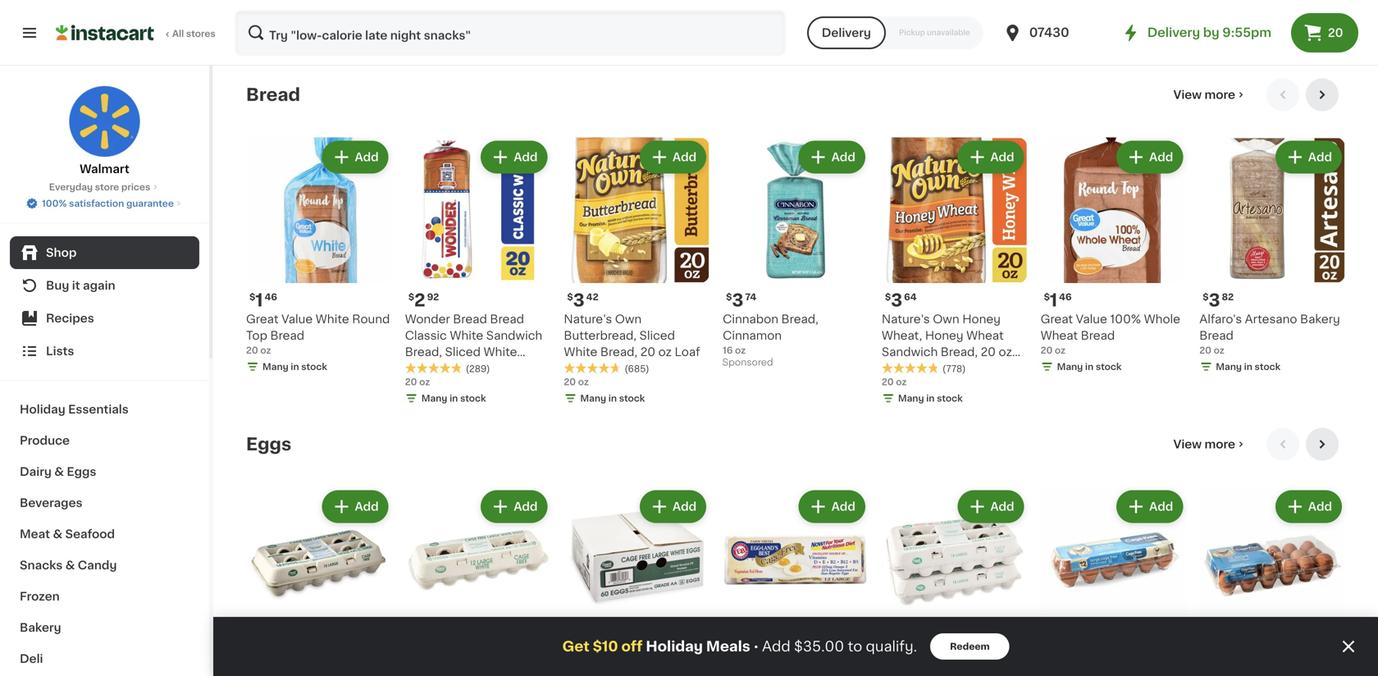 Task type: describe. For each thing, give the bounding box(es) containing it.
& for dairy
[[54, 466, 64, 478]]

it
[[72, 280, 80, 291]]

butterbread,
[[564, 330, 637, 342]]

shop
[[46, 247, 77, 259]]

82
[[1223, 293, 1235, 302]]

20 inside the nature's own honey wheat, honey wheat sandwich bread, 20 oz loaf
[[981, 346, 996, 358]]

treatment tracker modal dialog
[[213, 617, 1379, 676]]

44
[[595, 642, 608, 652]]

100% inside button
[[42, 199, 67, 208]]

items
[[1133, 36, 1166, 47]]

deli link
[[10, 643, 199, 675]]

meat & seafood link
[[10, 519, 199, 550]]

item carousel region containing bread
[[246, 78, 1346, 415]]

many in stock inside "product" group
[[422, 394, 486, 403]]

view for 3
[[1174, 89, 1202, 100]]

wheat inside the nature's own honey wheat, honey wheat sandwich bread, 20 oz loaf
[[967, 330, 1004, 342]]

oz inside 'cinnabon bread, cinnamon 16 oz'
[[735, 346, 746, 355]]

$ 3 64
[[885, 292, 917, 309]]

2
[[415, 292, 426, 309]]

1 for great value 100% whole wheat bread
[[1050, 292, 1058, 309]]

beverages link
[[10, 488, 199, 519]]

many inside "product" group
[[422, 394, 448, 403]]

20 oz for wonder bread bread classic white sandwich bread, sliced white bread, 20 oz loaf
[[405, 378, 430, 387]]

07430
[[1030, 27, 1070, 39]]

(778)
[[943, 364, 966, 374]]

store
[[95, 183, 119, 192]]

nature's own honey wheat, honey wheat sandwich bread, 20 oz loaf
[[882, 314, 1013, 374]]

recipes link
[[10, 302, 199, 335]]

delivery by 9:55pm link
[[1122, 23, 1272, 43]]

3 for cinnabon bread, cinnamon
[[733, 292, 744, 309]]

see eligible items button
[[1041, 27, 1187, 55]]

20 inside alfaro's artesano bakery bread 20 oz
[[1200, 346, 1212, 355]]

100% satisfaction guarantee button
[[26, 194, 184, 210]]

bread inside alfaro's artesano bakery bread 20 oz
[[1200, 330, 1234, 342]]

20 inside the great value 100% whole wheat bread 20 oz
[[1041, 346, 1053, 355]]

many in stock inside button
[[263, 10, 327, 19]]

$ 3 82
[[1203, 292, 1235, 309]]

3 for alfaro's artesano bakery bread
[[1209, 292, 1221, 309]]

candy
[[78, 560, 117, 571]]

loaf inside "nature's own butterbread, sliced white bread, 20 oz loaf"
[[675, 346, 701, 358]]

sponsored badge image
[[723, 358, 773, 368]]

service type group
[[807, 16, 984, 49]]

delivery by 9:55pm
[[1148, 27, 1272, 39]]

in inside button
[[291, 10, 299, 19]]

bread inside great value white round top bread 20 oz
[[270, 330, 305, 342]]

many in stock button
[[246, 0, 392, 24]]

100% satisfaction guarantee
[[42, 199, 174, 208]]

•
[[754, 640, 759, 653]]

recipes
[[46, 313, 94, 324]]

8
[[891, 642, 903, 659]]

$ for great value white round top bread
[[250, 293, 256, 302]]

item carousel region containing eggs
[[246, 428, 1346, 676]]

bread, inside 'cinnabon bread, cinnamon 16 oz'
[[782, 314, 819, 325]]

wonder
[[405, 314, 450, 325]]

snacks & candy
[[20, 560, 117, 571]]

walmart
[[80, 163, 130, 175]]

$ 3 32
[[726, 642, 757, 659]]

9:55pm
[[1223, 27, 1272, 39]]

many inside button
[[263, 10, 289, 19]]

42
[[587, 293, 599, 302]]

get $10 off holiday meals • add $35.00 to qualify.
[[563, 640, 918, 654]]

nature's for nature's own butterbread, sliced white bread, 20 oz loaf
[[564, 314, 612, 325]]

100% inside the great value 100% whole wheat bread 20 oz
[[1111, 314, 1142, 325]]

essentials
[[68, 404, 129, 415]]

great for wheat
[[1041, 314, 1074, 325]]

qualify.
[[866, 640, 918, 654]]

shop link
[[10, 236, 199, 269]]

20 inside wonder bread bread classic white sandwich bread, sliced white bread, 20 oz loaf
[[445, 363, 460, 374]]

14
[[574, 642, 593, 659]]

dairy
[[20, 466, 52, 478]]

great for top
[[246, 314, 279, 325]]

lists link
[[10, 335, 199, 368]]

everyday store prices
[[49, 183, 150, 192]]

artesano
[[1246, 314, 1298, 325]]

seafood
[[65, 529, 115, 540]]

again
[[83, 280, 115, 291]]

3 for nature's own honey wheat, honey wheat sandwich bread, 20 oz loaf
[[891, 292, 903, 309]]

stores
[[186, 29, 216, 38]]

delivery for delivery by 9:55pm
[[1148, 27, 1201, 39]]

$ inside $ 3 32
[[726, 642, 733, 652]]

own for honey
[[933, 314, 960, 325]]

meals
[[707, 640, 751, 654]]

to
[[848, 640, 863, 654]]

loaf inside wonder bread bread classic white sandwich bread, sliced white bread, 20 oz loaf
[[480, 363, 505, 374]]

0 horizontal spatial holiday
[[20, 404, 65, 415]]

see eligible items
[[1062, 36, 1166, 47]]

(685)
[[625, 364, 650, 374]]

own for butterbread,
[[615, 314, 642, 325]]

92
[[427, 293, 439, 302]]

$ inside $ 14 44
[[567, 642, 574, 652]]

oz inside alfaro's artesano bakery bread 20 oz
[[1214, 346, 1225, 355]]

76
[[905, 642, 917, 652]]

all stores
[[172, 29, 216, 38]]

walmart link
[[69, 85, 141, 177]]

more for 3
[[1205, 89, 1236, 100]]

frozen
[[20, 591, 60, 602]]

view more button for 3
[[1168, 78, 1254, 111]]

bakery inside alfaro's artesano bakery bread 20 oz
[[1301, 314, 1341, 325]]

nature's for nature's own honey wheat, honey wheat sandwich bread, 20 oz loaf
[[882, 314, 930, 325]]

guarantee
[[126, 199, 174, 208]]

$ inside $ 8 76
[[885, 642, 891, 652]]

cinnamon
[[723, 330, 782, 342]]

20 inside "nature's own butterbread, sliced white bread, 20 oz loaf"
[[641, 346, 656, 358]]

redeem button
[[931, 634, 1010, 660]]

$ for great value 100% whole wheat bread
[[1044, 293, 1050, 302]]

sandwich inside the nature's own honey wheat, honey wheat sandwich bread, 20 oz loaf
[[882, 346, 938, 358]]

buy it again link
[[10, 269, 199, 302]]

wheat,
[[882, 330, 923, 342]]

cinnabon
[[723, 314, 779, 325]]

32
[[746, 642, 757, 652]]

16
[[723, 346, 733, 355]]

produce link
[[10, 425, 199, 456]]

meat & seafood
[[20, 529, 115, 540]]

frozen link
[[10, 581, 199, 612]]

loaf inside the nature's own honey wheat, honey wheat sandwich bread, 20 oz loaf
[[882, 363, 908, 374]]

wheat inside the great value 100% whole wheat bread 20 oz
[[1041, 330, 1079, 342]]

46 for great value white round top bread
[[265, 293, 277, 302]]

by
[[1204, 27, 1220, 39]]

white inside great value white round top bread 20 oz
[[316, 314, 349, 325]]

product group containing see eligible items
[[1041, 0, 1187, 55]]

deli
[[20, 653, 43, 665]]

snacks
[[20, 560, 63, 571]]

everyday store prices link
[[49, 181, 160, 194]]

sliced inside "nature's own butterbread, sliced white bread, 20 oz loaf"
[[640, 330, 675, 342]]

view more for 3
[[1174, 89, 1236, 100]]

$35.00
[[794, 640, 845, 654]]

dairy & eggs link
[[10, 456, 199, 488]]



Task type: locate. For each thing, give the bounding box(es) containing it.
1 20 oz from the left
[[405, 378, 430, 387]]

bread inside the great value 100% whole wheat bread 20 oz
[[1081, 330, 1116, 342]]

2 1 from the left
[[1050, 292, 1058, 309]]

delivery inside button
[[822, 27, 872, 39]]

0 horizontal spatial loaf
[[480, 363, 505, 374]]

holiday up produce at the left
[[20, 404, 65, 415]]

lists
[[46, 346, 74, 357]]

1 horizontal spatial great
[[1041, 314, 1074, 325]]

1 up top
[[256, 292, 263, 309]]

2 horizontal spatial loaf
[[882, 363, 908, 374]]

1 vertical spatial eggs
[[67, 466, 96, 478]]

1 horizontal spatial delivery
[[1148, 27, 1201, 39]]

0 vertical spatial item carousel region
[[246, 78, 1346, 415]]

1 for great value white round top bread
[[256, 292, 263, 309]]

own inside the nature's own honey wheat, honey wheat sandwich bread, 20 oz loaf
[[933, 314, 960, 325]]

value for white
[[282, 314, 313, 325]]

1 horizontal spatial $ 1 46
[[1044, 292, 1072, 309]]

1 vertical spatial sliced
[[445, 346, 481, 358]]

value
[[282, 314, 313, 325], [1077, 314, 1108, 325]]

1 horizontal spatial sliced
[[640, 330, 675, 342]]

nature's own butterbread, sliced white bread, 20 oz loaf
[[564, 314, 701, 358]]

2 more from the top
[[1205, 439, 1236, 450]]

2 vertical spatial &
[[65, 560, 75, 571]]

46 up top
[[265, 293, 277, 302]]

2 great from the left
[[1041, 314, 1074, 325]]

0 vertical spatial honey
[[963, 314, 1001, 325]]

0 vertical spatial view more button
[[1168, 78, 1254, 111]]

$ left 74
[[726, 293, 733, 302]]

view
[[1174, 89, 1202, 100], [1174, 439, 1202, 450]]

Search field
[[236, 11, 784, 54]]

20 inside button
[[1329, 27, 1344, 39]]

2 own from the left
[[933, 314, 960, 325]]

1 horizontal spatial 100%
[[1111, 314, 1142, 325]]

value inside the great value 100% whole wheat bread 20 oz
[[1077, 314, 1108, 325]]

0 horizontal spatial nature's
[[564, 314, 612, 325]]

nature's
[[564, 314, 612, 325], [882, 314, 930, 325]]

None search field
[[235, 10, 786, 56]]

$ left 82
[[1203, 293, 1209, 302]]

eggs
[[246, 436, 292, 453], [67, 466, 96, 478]]

oz inside the great value 100% whole wheat bread 20 oz
[[1055, 346, 1066, 355]]

whole
[[1145, 314, 1181, 325]]

bread, inside the nature's own honey wheat, honey wheat sandwich bread, 20 oz loaf
[[941, 346, 978, 358]]

satisfaction
[[69, 199, 124, 208]]

20 oz down "butterbread,"
[[564, 378, 589, 387]]

sliced up (685)
[[640, 330, 675, 342]]

3 for nature's own butterbread, sliced white bread, 20 oz loaf
[[574, 292, 585, 309]]

alfaro's artesano bakery bread 20 oz
[[1200, 314, 1341, 355]]

honey
[[963, 314, 1001, 325], [926, 330, 964, 342]]

1 own from the left
[[615, 314, 642, 325]]

0 vertical spatial view
[[1174, 89, 1202, 100]]

great value 100% whole wheat bread 20 oz
[[1041, 314, 1181, 355]]

46 for great value 100% whole wheat bread
[[1060, 293, 1072, 302]]

3
[[733, 292, 744, 309], [574, 292, 585, 309], [891, 292, 903, 309], [1209, 292, 1221, 309], [733, 642, 744, 659]]

holiday right off
[[646, 640, 703, 654]]

0 horizontal spatial delivery
[[822, 27, 872, 39]]

1
[[256, 292, 263, 309], [1050, 292, 1058, 309]]

$ left 44
[[567, 642, 574, 652]]

great value white round top bread 20 oz
[[246, 314, 390, 355]]

& for meat
[[53, 529, 62, 540]]

20 button
[[1292, 13, 1359, 53]]

1 up the great value 100% whole wheat bread 20 oz at the right of page
[[1050, 292, 1058, 309]]

1 vertical spatial &
[[53, 529, 62, 540]]

0 vertical spatial bakery
[[1301, 314, 1341, 325]]

buy it again
[[46, 280, 115, 291]]

cinnabon bread, cinnamon 16 oz
[[723, 314, 819, 355]]

1 item carousel region from the top
[[246, 78, 1346, 415]]

0 vertical spatial eggs
[[246, 436, 292, 453]]

round
[[352, 314, 390, 325]]

product group
[[723, 0, 869, 37], [1041, 0, 1187, 55], [246, 137, 392, 377], [405, 137, 551, 408], [564, 137, 710, 408], [723, 137, 869, 372], [882, 137, 1028, 408], [1041, 137, 1187, 377], [1200, 137, 1346, 377], [246, 487, 392, 676], [405, 487, 551, 676], [564, 487, 710, 676], [723, 487, 869, 676], [882, 487, 1028, 676], [1041, 487, 1187, 676], [1200, 487, 1346, 676]]

sliced
[[640, 330, 675, 342], [445, 346, 481, 358]]

1 view more button from the top
[[1168, 78, 1254, 111]]

46 up the great value 100% whole wheat bread 20 oz at the right of page
[[1060, 293, 1072, 302]]

$ 1 46 for great value white round top bread
[[250, 292, 277, 309]]

1 horizontal spatial own
[[933, 314, 960, 325]]

oz inside "nature's own butterbread, sliced white bread, 20 oz loaf"
[[659, 346, 672, 358]]

many in stock
[[263, 10, 327, 19], [263, 362, 327, 371], [1058, 362, 1122, 371], [1217, 362, 1281, 371], [422, 394, 486, 403], [581, 394, 645, 403], [899, 394, 963, 403]]

redeem
[[951, 642, 990, 651]]

sandwich down the wheat,
[[882, 346, 938, 358]]

delivery button
[[807, 16, 886, 49]]

get
[[563, 640, 590, 654]]

instacart logo image
[[56, 23, 154, 43]]

value left whole
[[1077, 314, 1108, 325]]

0 horizontal spatial wheat
[[967, 330, 1004, 342]]

1 vertical spatial view
[[1174, 439, 1202, 450]]

sandwich inside wonder bread bread classic white sandwich bread, sliced white bread, 20 oz loaf
[[487, 330, 543, 342]]

07430 button
[[1004, 10, 1102, 56]]

0 vertical spatial view more
[[1174, 89, 1236, 100]]

$ left 42
[[567, 293, 574, 302]]

sliced up (289)
[[445, 346, 481, 358]]

20 oz down the wheat,
[[882, 378, 907, 387]]

prices
[[121, 183, 150, 192]]

stock
[[301, 10, 327, 19], [301, 362, 327, 371], [1096, 362, 1122, 371], [1255, 362, 1281, 371], [460, 394, 486, 403], [619, 394, 645, 403], [937, 394, 963, 403]]

2 view more button from the top
[[1168, 428, 1254, 461]]

$10
[[593, 640, 618, 654]]

1 horizontal spatial 1
[[1050, 292, 1058, 309]]

produce
[[20, 435, 70, 446]]

0 vertical spatial holiday
[[20, 404, 65, 415]]

& for snacks
[[65, 560, 75, 571]]

1 vertical spatial view more
[[1174, 439, 1236, 450]]

holiday inside the treatment tracker modal dialog
[[646, 640, 703, 654]]

&
[[54, 466, 64, 478], [53, 529, 62, 540], [65, 560, 75, 571]]

1 vertical spatial holiday
[[646, 640, 703, 654]]

alfaro's
[[1200, 314, 1243, 325]]

3 left 74
[[733, 292, 744, 309]]

oz inside great value white round top bread 20 oz
[[260, 346, 271, 355]]

20 oz for nature's own honey wheat, honey wheat sandwich bread, 20 oz loaf
[[882, 378, 907, 387]]

0 vertical spatial more
[[1205, 89, 1236, 100]]

many
[[263, 10, 289, 19], [263, 362, 289, 371], [1058, 362, 1084, 371], [1217, 362, 1243, 371], [422, 394, 448, 403], [581, 394, 607, 403], [899, 394, 925, 403]]

3 left the 64
[[891, 292, 903, 309]]

1 value from the left
[[282, 314, 313, 325]]

1 vertical spatial view more button
[[1168, 428, 1254, 461]]

$ inside the $ 3 82
[[1203, 293, 1209, 302]]

& left the candy
[[65, 560, 75, 571]]

2 $ 1 46 from the left
[[1044, 292, 1072, 309]]

wheat
[[1041, 330, 1079, 342], [967, 330, 1004, 342]]

0 horizontal spatial great
[[246, 314, 279, 325]]

1 vertical spatial bakery
[[20, 622, 61, 634]]

0 horizontal spatial eggs
[[67, 466, 96, 478]]

view more for 8
[[1174, 439, 1236, 450]]

& right dairy
[[54, 466, 64, 478]]

1 horizontal spatial 46
[[1060, 293, 1072, 302]]

$ left the 92
[[409, 293, 415, 302]]

0 horizontal spatial 1
[[256, 292, 263, 309]]

2 view more from the top
[[1174, 439, 1236, 450]]

100% left whole
[[1111, 314, 1142, 325]]

beverages
[[20, 497, 83, 509]]

$ left 32
[[726, 642, 733, 652]]

nature's down $ 3 42 on the left top of page
[[564, 314, 612, 325]]

1 vertical spatial item carousel region
[[246, 428, 1346, 676]]

$ left the 64
[[885, 293, 891, 302]]

in inside "product" group
[[450, 394, 458, 403]]

great inside great value white round top bread 20 oz
[[246, 314, 279, 325]]

view more button for 8
[[1168, 428, 1254, 461]]

64
[[905, 293, 917, 302]]

$ for alfaro's artesano bakery bread
[[1203, 293, 1209, 302]]

white inside "nature's own butterbread, sliced white bread, 20 oz loaf"
[[564, 346, 598, 358]]

view more
[[1174, 89, 1236, 100], [1174, 439, 1236, 450]]

20 oz down classic
[[405, 378, 430, 387]]

delivery for delivery
[[822, 27, 872, 39]]

0 horizontal spatial $ 1 46
[[250, 292, 277, 309]]

1 46 from the left
[[265, 293, 277, 302]]

$ 1 46 up top
[[250, 292, 277, 309]]

2 view from the top
[[1174, 439, 1202, 450]]

walmart logo image
[[69, 85, 141, 158]]

(289)
[[466, 364, 490, 374]]

in
[[291, 10, 299, 19], [291, 362, 299, 371], [1086, 362, 1094, 371], [1245, 362, 1253, 371], [450, 394, 458, 403], [609, 394, 617, 403], [927, 394, 935, 403]]

0 horizontal spatial 46
[[265, 293, 277, 302]]

sandwich up (289)
[[487, 330, 543, 342]]

3 20 oz from the left
[[882, 378, 907, 387]]

3 left 42
[[574, 292, 585, 309]]

$ 1 46 for great value 100% whole wheat bread
[[1044, 292, 1072, 309]]

$ for cinnabon bread, cinnamon
[[726, 293, 733, 302]]

$ 14 44
[[567, 642, 608, 659]]

$ 2 92
[[409, 292, 439, 309]]

2 item carousel region from the top
[[246, 428, 1346, 676]]

nature's up the wheat,
[[882, 314, 930, 325]]

1 1 from the left
[[256, 292, 263, 309]]

$ 3 74
[[726, 292, 757, 309]]

1 $ 1 46 from the left
[[250, 292, 277, 309]]

1 view from the top
[[1174, 89, 1202, 100]]

1 wheat from the left
[[1041, 330, 1079, 342]]

all
[[172, 29, 184, 38]]

2 horizontal spatial 20 oz
[[882, 378, 907, 387]]

meat
[[20, 529, 50, 540]]

bakery link
[[10, 612, 199, 643]]

0 vertical spatial &
[[54, 466, 64, 478]]

0 horizontal spatial own
[[615, 314, 642, 325]]

all stores link
[[56, 10, 217, 56]]

& right the meat in the bottom of the page
[[53, 529, 62, 540]]

0 horizontal spatial 20 oz
[[405, 378, 430, 387]]

item carousel region
[[246, 78, 1346, 415], [246, 428, 1346, 676]]

bread, inside "nature's own butterbread, sliced white bread, 20 oz loaf"
[[601, 346, 638, 358]]

nature's inside the nature's own honey wheat, honey wheat sandwich bread, 20 oz loaf
[[882, 314, 930, 325]]

0 horizontal spatial sliced
[[445, 346, 481, 358]]

$ for nature's own butterbread, sliced white bread, 20 oz loaf
[[567, 293, 574, 302]]

$ up the great value 100% whole wheat bread 20 oz at the right of page
[[1044, 293, 1050, 302]]

snacks & candy link
[[10, 550, 199, 581]]

1 vertical spatial honey
[[926, 330, 964, 342]]

1 vertical spatial sandwich
[[882, 346, 938, 358]]

more for 8
[[1205, 439, 1236, 450]]

20 inside great value white round top bread 20 oz
[[246, 346, 258, 355]]

1 view more from the top
[[1174, 89, 1236, 100]]

$3.84 element
[[1200, 640, 1346, 661]]

wonder bread bread classic white sandwich bread, sliced white bread, 20 oz loaf
[[405, 314, 543, 374]]

$ 1 46 up the great value 100% whole wheat bread 20 oz at the right of page
[[1044, 292, 1072, 309]]

add button
[[324, 142, 387, 172], [483, 142, 546, 172], [642, 142, 705, 172], [801, 142, 864, 172], [960, 142, 1023, 172], [1119, 142, 1182, 172], [1278, 142, 1341, 172], [324, 492, 387, 522], [483, 492, 546, 522], [642, 492, 705, 522], [801, 492, 864, 522], [960, 492, 1023, 522], [1119, 492, 1182, 522], [1278, 492, 1341, 522]]

$ for wonder bread bread classic white sandwich bread, sliced white bread, 20 oz loaf
[[409, 293, 415, 302]]

oz inside wonder bread bread classic white sandwich bread, sliced white bread, 20 oz loaf
[[463, 363, 477, 374]]

own
[[615, 314, 642, 325], [933, 314, 960, 325]]

own up (778)
[[933, 314, 960, 325]]

1 horizontal spatial bakery
[[1301, 314, 1341, 325]]

0 horizontal spatial sandwich
[[487, 330, 543, 342]]

0 vertical spatial sliced
[[640, 330, 675, 342]]

1 horizontal spatial holiday
[[646, 640, 703, 654]]

$ up top
[[250, 293, 256, 302]]

oz inside the nature's own honey wheat, honey wheat sandwich bread, 20 oz loaf
[[999, 346, 1013, 358]]

100% down 'everyday'
[[42, 199, 67, 208]]

bread,
[[782, 314, 819, 325], [405, 346, 442, 358], [601, 346, 638, 358], [941, 346, 978, 358], [405, 363, 442, 374]]

1 nature's from the left
[[564, 314, 612, 325]]

classic
[[405, 330, 447, 342]]

view for 8
[[1174, 439, 1202, 450]]

1 vertical spatial more
[[1205, 439, 1236, 450]]

1 horizontal spatial 20 oz
[[564, 378, 589, 387]]

20 oz
[[405, 378, 430, 387], [564, 378, 589, 387], [882, 378, 907, 387]]

$ 8 76
[[885, 642, 917, 659]]

dairy & eggs
[[20, 466, 96, 478]]

loaf
[[675, 346, 701, 358], [480, 363, 505, 374], [882, 363, 908, 374]]

holiday essentials link
[[10, 394, 199, 425]]

1 more from the top
[[1205, 89, 1236, 100]]

1 horizontal spatial sandwich
[[882, 346, 938, 358]]

1 vertical spatial 100%
[[1111, 314, 1142, 325]]

★★★★★
[[405, 362, 463, 374], [405, 362, 463, 374], [564, 362, 622, 374], [564, 362, 622, 374], [882, 362, 940, 374], [882, 362, 940, 374]]

own inside "nature's own butterbread, sliced white bread, 20 oz loaf"
[[615, 314, 642, 325]]

$ inside $ 3 74
[[726, 293, 733, 302]]

add inside the treatment tracker modal dialog
[[762, 640, 791, 654]]

$ inside $ 2 92
[[409, 293, 415, 302]]

0 vertical spatial sandwich
[[487, 330, 543, 342]]

value left round
[[282, 314, 313, 325]]

1 horizontal spatial loaf
[[675, 346, 701, 358]]

sliced inside wonder bread bread classic white sandwich bread, sliced white bread, 20 oz loaf
[[445, 346, 481, 358]]

sandwich
[[487, 330, 543, 342], [882, 346, 938, 358]]

stock inside many in stock button
[[301, 10, 327, 19]]

top
[[246, 330, 267, 342]]

$ left 76
[[885, 642, 891, 652]]

2 nature's from the left
[[882, 314, 930, 325]]

2 value from the left
[[1077, 314, 1108, 325]]

product group containing 8
[[882, 487, 1028, 676]]

$ for nature's own honey wheat, honey wheat sandwich bread, 20 oz loaf
[[885, 293, 891, 302]]

2 wheat from the left
[[967, 330, 1004, 342]]

see
[[1062, 36, 1084, 47]]

oz
[[260, 346, 271, 355], [735, 346, 746, 355], [1055, 346, 1066, 355], [1214, 346, 1225, 355], [659, 346, 672, 358], [999, 346, 1013, 358], [463, 363, 477, 374], [419, 378, 430, 387], [578, 378, 589, 387], [896, 378, 907, 387]]

nature's inside "nature's own butterbread, sliced white bread, 20 oz loaf"
[[564, 314, 612, 325]]

$ inside $ 3 64
[[885, 293, 891, 302]]

eggs inside item carousel region
[[246, 436, 292, 453]]

delivery
[[1148, 27, 1201, 39], [822, 27, 872, 39]]

3 left 32
[[733, 642, 744, 659]]

value inside great value white round top bread 20 oz
[[282, 314, 313, 325]]

2 46 from the left
[[1060, 293, 1072, 302]]

eligible
[[1087, 36, 1130, 47]]

off
[[622, 640, 643, 654]]

0 horizontal spatial bakery
[[20, 622, 61, 634]]

1 horizontal spatial nature's
[[882, 314, 930, 325]]

value for 100%
[[1077, 314, 1108, 325]]

bakery right artesano
[[1301, 314, 1341, 325]]

2 20 oz from the left
[[564, 378, 589, 387]]

0 vertical spatial 100%
[[42, 199, 67, 208]]

view more button
[[1168, 78, 1254, 111], [1168, 428, 1254, 461]]

own up "butterbread,"
[[615, 314, 642, 325]]

bakery down frozen
[[20, 622, 61, 634]]

0 horizontal spatial value
[[282, 314, 313, 325]]

product group containing 2
[[405, 137, 551, 408]]

1 horizontal spatial value
[[1077, 314, 1108, 325]]

1 horizontal spatial eggs
[[246, 436, 292, 453]]

3 left 82
[[1209, 292, 1221, 309]]

1 horizontal spatial wheat
[[1041, 330, 1079, 342]]

20 oz for nature's own butterbread, sliced white bread, 20 oz loaf
[[564, 378, 589, 387]]

great inside the great value 100% whole wheat bread 20 oz
[[1041, 314, 1074, 325]]

$ inside $ 3 42
[[567, 293, 574, 302]]

product group containing 14
[[564, 487, 710, 676]]

0 horizontal spatial 100%
[[42, 199, 67, 208]]

1 great from the left
[[246, 314, 279, 325]]



Task type: vqa. For each thing, say whether or not it's contained in the screenshot.


